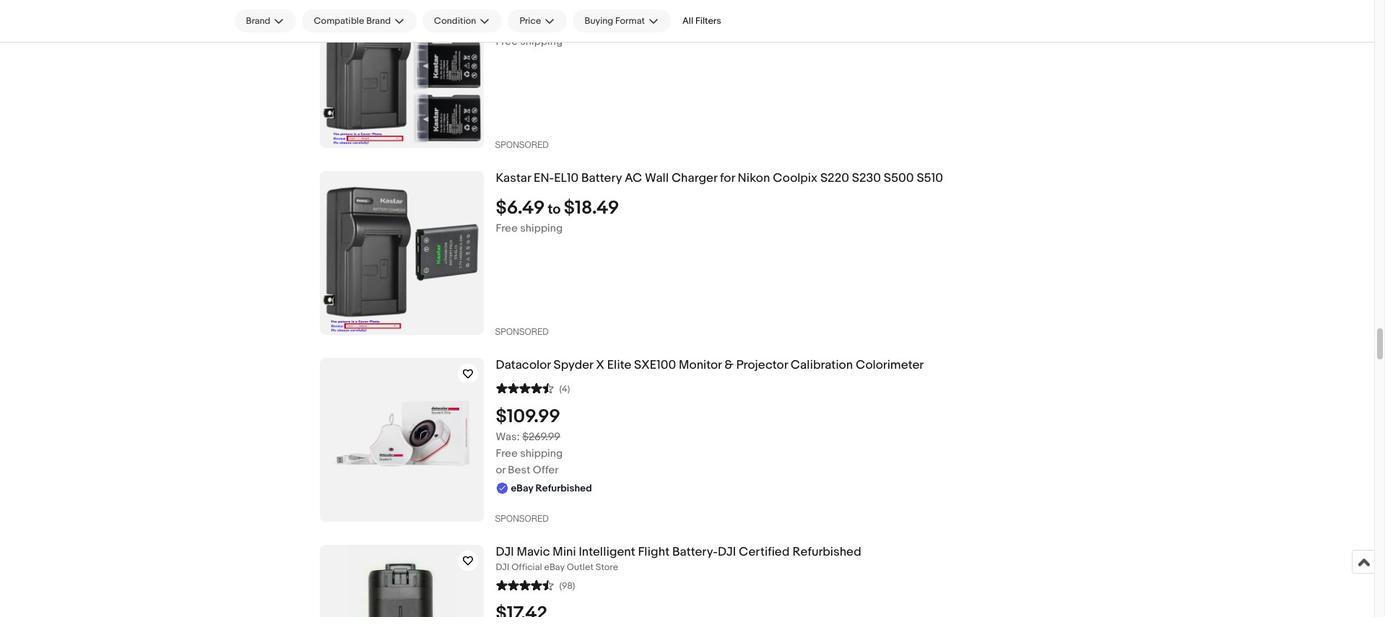 Task type: vqa. For each thing, say whether or not it's contained in the screenshot.
Share button on the right top of page
no



Task type: locate. For each thing, give the bounding box(es) containing it.
0 horizontal spatial ebay
[[511, 482, 533, 495]]

format
[[615, 15, 645, 27]]

store
[[596, 562, 618, 573]]

$6.49 for $18.49
[[496, 197, 545, 219]]

1 to from the top
[[548, 14, 561, 31]]

2 4.5 out of 5 stars image from the top
[[496, 578, 554, 592]]

official
[[511, 562, 542, 573]]

1 $6.49 from the top
[[496, 10, 545, 32]]

wall
[[645, 171, 669, 186]]

2 brand from the left
[[366, 15, 391, 27]]

1 horizontal spatial refurbished
[[793, 545, 861, 560]]

free inside $6.49 to $18.49 free shipping
[[496, 222, 518, 235]]

2 shipping from the top
[[520, 222, 563, 235]]

free down the was:
[[496, 447, 518, 461]]

$6.49 to $18.49 free shipping
[[496, 197, 619, 235]]

1 vertical spatial ebay
[[544, 562, 565, 573]]

datacolor
[[496, 358, 551, 373]]

(98)
[[559, 581, 575, 592]]

0 vertical spatial 4.5 out of 5 stars image
[[496, 381, 554, 395]]

ebay
[[511, 482, 533, 495], [544, 562, 565, 573]]

1 vertical spatial sponsored
[[495, 327, 549, 337]]

x
[[596, 358, 604, 373]]

$6.49
[[496, 10, 545, 32], [496, 197, 545, 219]]

(4)
[[559, 383, 570, 395]]

brand button
[[234, 9, 296, 32]]

0 horizontal spatial refurbished
[[536, 482, 592, 495]]

free
[[496, 35, 518, 48], [496, 222, 518, 235], [496, 447, 518, 461]]

4.5 out of 5 stars image down datacolor
[[496, 381, 554, 395]]

0 vertical spatial ebay
[[511, 482, 533, 495]]

kastar en-el10 battery ac wall charger for nikon coolpix s220 s230 s500 s510
[[496, 171, 943, 186]]

sponsored up datacolor
[[495, 327, 549, 337]]

brand inside compatible brand "dropdown button"
[[366, 15, 391, 27]]

condition
[[434, 15, 476, 27]]

shipping inside $6.49 to $36.49 free shipping
[[520, 35, 563, 48]]

shipping for $36.49
[[520, 35, 563, 48]]

refurbished inside dji mavic mini intelligent flight battery-dji certified refurbished dji official ebay outlet store
[[793, 545, 861, 560]]

1 vertical spatial refurbished
[[793, 545, 861, 560]]

free for $18.49
[[496, 222, 518, 235]]

free inside "$109.99 was: $269.99 free shipping or best offer"
[[496, 447, 518, 461]]

shipping down the $269.99
[[520, 447, 563, 461]]

for
[[720, 171, 735, 186]]

0 vertical spatial $6.49
[[496, 10, 545, 32]]

sponsored for datacolor
[[495, 514, 549, 524]]

2 to from the top
[[548, 201, 561, 218]]

all filters button
[[677, 9, 727, 32]]

3 sponsored from the top
[[495, 514, 549, 524]]

0 vertical spatial sponsored
[[495, 140, 549, 150]]

s510
[[917, 171, 943, 186]]

2 free from the top
[[496, 222, 518, 235]]

ebay down mini
[[544, 562, 565, 573]]

4.5 out of 5 stars image down official
[[496, 578, 554, 592]]

datacolor spyder x elite sxe100 monitor & projector calibration colorimeter
[[496, 358, 924, 373]]

kastar en-el10 battery ac wall charger for nikon coolpix s220 s230 s500 s510 link
[[496, 171, 1214, 186]]

$6.49 inside $6.49 to $36.49 free shipping
[[496, 10, 545, 32]]

shipping down price dropdown button
[[520, 35, 563, 48]]

colorimeter
[[856, 358, 924, 373]]

sponsored up mavic
[[495, 514, 549, 524]]

$6.49 down kastar in the left of the page
[[496, 197, 545, 219]]

buying
[[585, 15, 613, 27]]

$6.49 for $36.49
[[496, 10, 545, 32]]

mavic
[[517, 545, 550, 560]]

kastar
[[496, 171, 531, 186]]

s220
[[820, 171, 849, 186]]

3 shipping from the top
[[520, 447, 563, 461]]

all
[[682, 15, 693, 27]]

dji mavic mini intelligent flight battery-dji certified refurbished link
[[496, 545, 1214, 560]]

brand
[[246, 15, 270, 27], [366, 15, 391, 27]]

to inside $6.49 to $36.49 free shipping
[[548, 14, 561, 31]]

sponsored for kastar
[[495, 327, 549, 337]]

1 free from the top
[[496, 35, 518, 48]]

2 vertical spatial sponsored
[[495, 514, 549, 524]]

kastar en-el10 battery ac wall charger for nikon coolpix s220 s230 s500 s510 image
[[320, 171, 484, 335]]

shipping down en-
[[520, 222, 563, 235]]

$109.99
[[496, 406, 560, 428]]

1 vertical spatial $6.49
[[496, 197, 545, 219]]

or
[[496, 464, 506, 477]]

elite
[[607, 358, 631, 373]]

en-
[[534, 171, 554, 186]]

shipping
[[520, 35, 563, 48], [520, 222, 563, 235], [520, 447, 563, 461]]

0 vertical spatial to
[[548, 14, 561, 31]]

1 vertical spatial free
[[496, 222, 518, 235]]

coolpix
[[773, 171, 818, 186]]

refurbished
[[536, 482, 592, 495], [793, 545, 861, 560]]

2 $6.49 from the top
[[496, 197, 545, 219]]

price
[[520, 15, 541, 27]]

kastar battery wall charger for nikon en-el14 mh-24 & nikon d3200 dslr camera image
[[320, 0, 484, 148]]

refurbished up dji official ebay outlet store text field
[[793, 545, 861, 560]]

nikon
[[738, 171, 770, 186]]

0 vertical spatial free
[[496, 35, 518, 48]]

3 free from the top
[[496, 447, 518, 461]]

2 sponsored from the top
[[495, 327, 549, 337]]

free inside $6.49 to $36.49 free shipping
[[496, 35, 518, 48]]

buying format
[[585, 15, 645, 27]]

sponsored
[[495, 140, 549, 150], [495, 327, 549, 337], [495, 514, 549, 524]]

sponsored up kastar in the left of the page
[[495, 140, 549, 150]]

battery
[[581, 171, 622, 186]]

2 vertical spatial shipping
[[520, 447, 563, 461]]

1 horizontal spatial brand
[[366, 15, 391, 27]]

ebay inside dji mavic mini intelligent flight battery-dji certified refurbished dji official ebay outlet store
[[544, 562, 565, 573]]

free down kastar in the left of the page
[[496, 222, 518, 235]]

free down price dropdown button
[[496, 35, 518, 48]]

monitor
[[679, 358, 722, 373]]

1 brand from the left
[[246, 15, 270, 27]]

2 vertical spatial free
[[496, 447, 518, 461]]

1 horizontal spatial ebay
[[544, 562, 565, 573]]

to
[[548, 14, 561, 31], [548, 201, 561, 218]]

condition button
[[423, 9, 502, 32]]

to right price
[[548, 14, 561, 31]]

1 vertical spatial shipping
[[520, 222, 563, 235]]

0 horizontal spatial brand
[[246, 15, 270, 27]]

el10
[[554, 171, 579, 186]]

spyder
[[554, 358, 593, 373]]

(4) link
[[496, 381, 570, 395]]

$6.49 right condition
[[496, 10, 545, 32]]

datacolor spyder x elite sxe100 monitor & projector calibration colorimeter link
[[496, 358, 1214, 373]]

1 4.5 out of 5 stars image from the top
[[496, 381, 554, 395]]

s230
[[852, 171, 881, 186]]

dji left official
[[496, 562, 509, 573]]

sxe100
[[634, 358, 676, 373]]

dji
[[496, 545, 514, 560], [718, 545, 736, 560], [496, 562, 509, 573]]

$36.49
[[564, 10, 624, 32]]

1 vertical spatial to
[[548, 201, 561, 218]]

1 vertical spatial 4.5 out of 5 stars image
[[496, 578, 554, 592]]

1 shipping from the top
[[520, 35, 563, 48]]

to inside $6.49 to $18.49 free shipping
[[548, 201, 561, 218]]

0 vertical spatial refurbished
[[536, 482, 592, 495]]

0 vertical spatial shipping
[[520, 35, 563, 48]]

shipping inside $6.49 to $18.49 free shipping
[[520, 222, 563, 235]]

refurbished down offer
[[536, 482, 592, 495]]

ebay down best
[[511, 482, 533, 495]]

filters
[[696, 15, 721, 27]]

$6.49 inside $6.49 to $18.49 free shipping
[[496, 197, 545, 219]]

4.5 out of 5 stars image
[[496, 381, 554, 395], [496, 578, 554, 592]]

to down en-
[[548, 201, 561, 218]]

dji mavic mini intelligent flight battery-dji certified refurbished dji official ebay outlet store
[[496, 545, 861, 573]]



Task type: describe. For each thing, give the bounding box(es) containing it.
shipping for $18.49
[[520, 222, 563, 235]]

free for $36.49
[[496, 35, 518, 48]]

4.5 out of 5 stars image for (98)
[[496, 578, 554, 592]]

outlet
[[567, 562, 594, 573]]

flight
[[638, 545, 670, 560]]

ac
[[625, 171, 642, 186]]

$6.49 to $36.49 free shipping
[[496, 10, 624, 48]]

best
[[508, 464, 530, 477]]

was:
[[496, 430, 520, 444]]

DJI Official eBay Outlet Store text field
[[496, 562, 1214, 574]]

brand inside brand dropdown button
[[246, 15, 270, 27]]

price button
[[508, 9, 567, 32]]

dji up official
[[496, 545, 514, 560]]

projector
[[736, 358, 788, 373]]

dji mavic mini intelligent flight battery-dji certified refurbished image
[[347, 545, 456, 617]]

battery-
[[672, 545, 718, 560]]

$269.99
[[522, 430, 560, 444]]

intelligent
[[579, 545, 635, 560]]

(98) link
[[496, 578, 575, 592]]

$109.99 was: $269.99 free shipping or best offer
[[496, 406, 563, 477]]

mini
[[553, 545, 576, 560]]

ebay refurbished
[[511, 482, 592, 495]]

4.5 out of 5 stars image for (4)
[[496, 381, 554, 395]]

$18.49
[[564, 197, 619, 219]]

shipping inside "$109.99 was: $269.99 free shipping or best offer"
[[520, 447, 563, 461]]

datacolor spyder x elite sxe100 monitor & projector calibration colorimeter image
[[320, 386, 484, 495]]

compatible brand
[[314, 15, 391, 27]]

s500
[[884, 171, 914, 186]]

buying format button
[[573, 9, 671, 32]]

to for $36.49
[[548, 14, 561, 31]]

compatible
[[314, 15, 364, 27]]

dji left certified
[[718, 545, 736, 560]]

to for $18.49
[[548, 201, 561, 218]]

calibration
[[791, 358, 853, 373]]

all filters
[[682, 15, 721, 27]]

&
[[725, 358, 734, 373]]

compatible brand button
[[302, 9, 417, 32]]

offer
[[533, 464, 559, 477]]

certified
[[739, 545, 790, 560]]

1 sponsored from the top
[[495, 140, 549, 150]]

charger
[[672, 171, 717, 186]]



